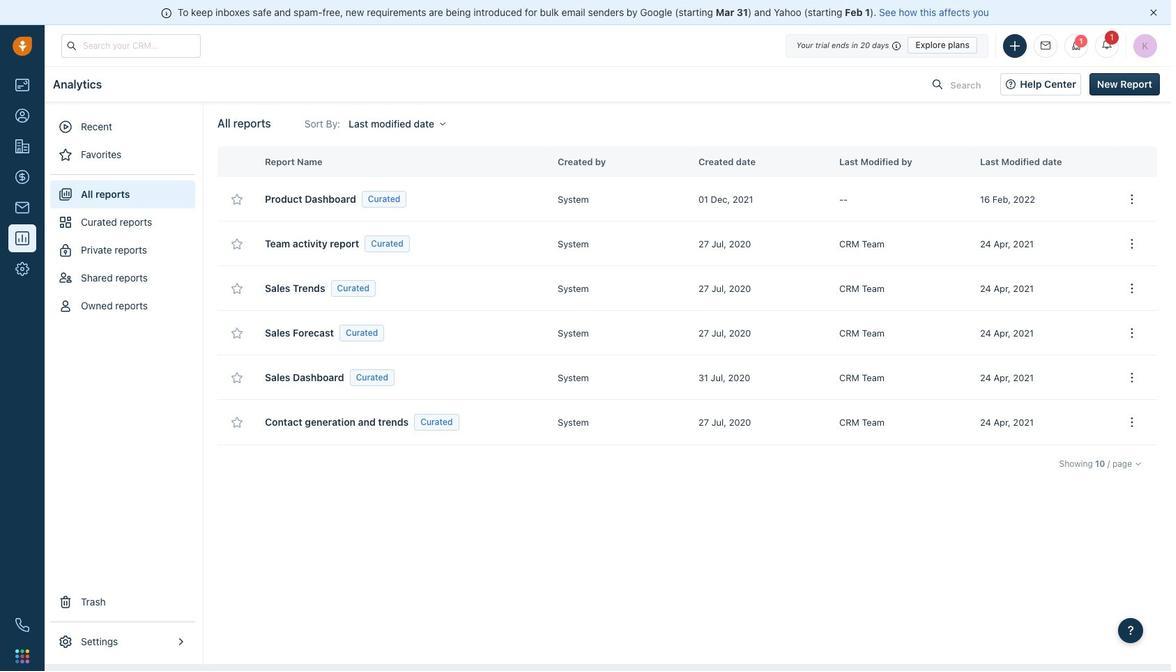 Task type: vqa. For each thing, say whether or not it's contained in the screenshot.
Press SPACE to select this row. Row
no



Task type: locate. For each thing, give the bounding box(es) containing it.
send email image
[[1041, 41, 1051, 50]]

phone element
[[8, 612, 36, 639]]

Search your CRM... text field
[[61, 34, 201, 58]]

close image
[[1151, 9, 1158, 16]]

phone image
[[15, 619, 29, 632]]



Task type: describe. For each thing, give the bounding box(es) containing it.
freshworks switcher image
[[15, 650, 29, 664]]



